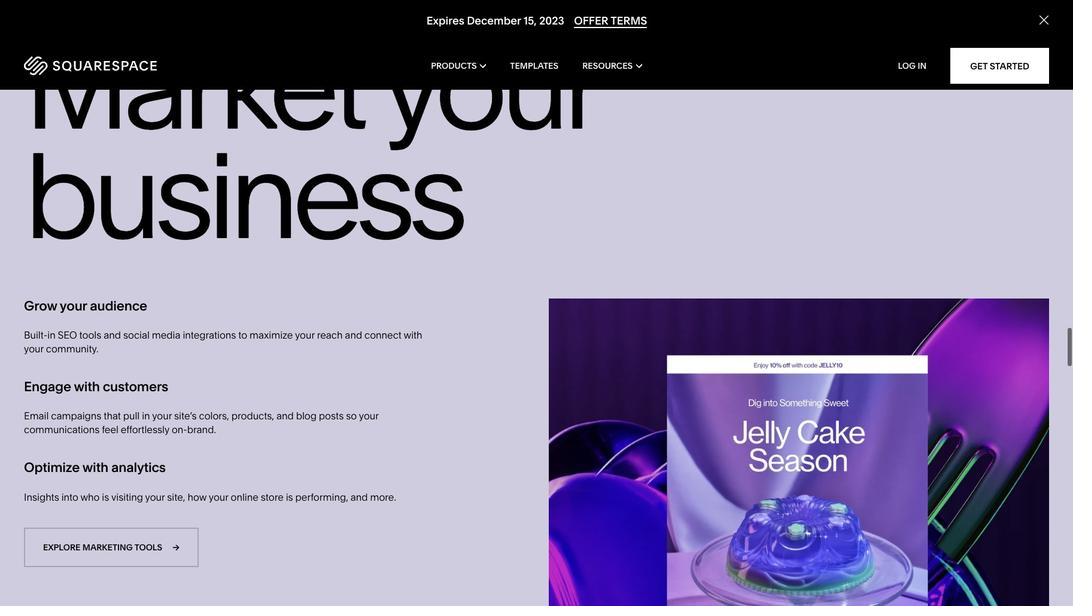 Task type: locate. For each thing, give the bounding box(es) containing it.
tools inside built-in seo tools and social media integrations to maximize your reach and connect with your community.
[[79, 330, 101, 342]]

colors,
[[199, 411, 229, 422]]

tools left →
[[135, 543, 162, 553]]

to
[[239, 330, 247, 342]]

in up effortlessly at the left bottom of page
[[142, 411, 150, 422]]

communications
[[24, 424, 100, 436]]

more.
[[370, 491, 396, 503]]

1 vertical spatial in
[[142, 411, 150, 422]]

in
[[47, 330, 56, 342], [142, 411, 150, 422]]

is right who
[[102, 491, 109, 503]]

15,
[[524, 14, 537, 28]]

2023
[[539, 14, 565, 28]]

0 vertical spatial tools
[[79, 330, 101, 342]]

1 is from the left
[[102, 491, 109, 503]]

site's
[[174, 411, 197, 422]]

reach
[[317, 330, 343, 342]]

business
[[24, 124, 462, 268]]

email campaigns that pull in your site's colors, products, and blog posts so your communications feel effortlessly on-brand.
[[24, 411, 379, 436]]

1 horizontal spatial in
[[142, 411, 150, 422]]

on-
[[172, 424, 187, 436]]

get
[[971, 60, 988, 72]]

with up who
[[82, 460, 108, 476]]

your
[[382, 14, 596, 159], [60, 298, 87, 314], [295, 330, 315, 342], [24, 343, 44, 355], [152, 411, 172, 422], [359, 411, 379, 422], [145, 491, 165, 503], [209, 491, 229, 503]]

and left blog
[[277, 411, 294, 422]]

december
[[467, 14, 521, 28]]

with up campaigns
[[74, 379, 100, 395]]

grow your audience
[[24, 298, 147, 314]]

templates
[[510, 60, 559, 71]]

and left social
[[104, 330, 121, 342]]

and left more.
[[351, 491, 368, 503]]

seo
[[58, 330, 77, 342]]

1 horizontal spatial tools
[[135, 543, 162, 553]]

tools up community.
[[79, 330, 101, 342]]

so
[[346, 411, 357, 422]]

marketing
[[83, 543, 133, 553]]

maximize
[[250, 330, 293, 342]]

resources button
[[583, 42, 643, 90]]

analytics
[[111, 460, 166, 476]]

grow
[[24, 298, 57, 314]]

in left seo
[[47, 330, 56, 342]]

in
[[918, 60, 927, 71]]

2 vertical spatial with
[[82, 460, 108, 476]]

0 vertical spatial in
[[47, 330, 56, 342]]

insights
[[24, 491, 59, 503]]

built-in seo tools and social media integrations to maximize your reach and connect with your community.
[[24, 330, 423, 355]]

0 horizontal spatial in
[[47, 330, 56, 342]]

and right reach
[[345, 330, 362, 342]]

is right store
[[286, 491, 293, 503]]

tools
[[79, 330, 101, 342], [135, 543, 162, 553]]

store
[[261, 491, 284, 503]]

with
[[404, 330, 423, 342], [74, 379, 100, 395], [82, 460, 108, 476]]

feel
[[102, 424, 119, 436]]

offer
[[574, 14, 609, 28]]

squarespace logo image
[[24, 56, 157, 75]]

explore
[[43, 543, 81, 553]]

who
[[80, 491, 100, 503]]

blog
[[296, 411, 317, 422]]

1 vertical spatial tools
[[135, 543, 162, 553]]

started
[[991, 60, 1030, 72]]

is
[[102, 491, 109, 503], [286, 491, 293, 503]]

0 horizontal spatial tools
[[79, 330, 101, 342]]

customers
[[103, 379, 168, 395]]

site,
[[167, 491, 185, 503]]

1 vertical spatial with
[[74, 379, 100, 395]]

1 horizontal spatial is
[[286, 491, 293, 503]]

get started
[[971, 60, 1030, 72]]

community.
[[46, 343, 99, 355]]

get started link
[[951, 48, 1050, 84]]

that
[[104, 411, 121, 422]]

audience
[[90, 298, 147, 314]]

0 vertical spatial with
[[404, 330, 423, 342]]

0 horizontal spatial is
[[102, 491, 109, 503]]

→
[[173, 543, 180, 553]]

campaigns
[[51, 411, 102, 422]]

with right the connect
[[404, 330, 423, 342]]

and
[[104, 330, 121, 342], [345, 330, 362, 342], [277, 411, 294, 422], [351, 491, 368, 503]]



Task type: vqa. For each thing, say whether or not it's contained in the screenshot.
in to the left
yes



Task type: describe. For each thing, give the bounding box(es) containing it.
log             in link
[[899, 60, 927, 71]]

offer terms link
[[574, 14, 647, 28]]

squarespace logo link
[[24, 56, 229, 75]]

products,
[[232, 411, 274, 422]]

expires december 15, 2023
[[427, 14, 565, 28]]

how
[[188, 491, 207, 503]]

log             in
[[899, 60, 927, 71]]

log
[[899, 60, 916, 71]]

an email displaying purple jello cake on a glass structure, illustrating email automation. image
[[549, 299, 1050, 607]]

online
[[231, 491, 259, 503]]

performing,
[[296, 491, 349, 503]]

effortlessly
[[121, 424, 170, 436]]

engage with customers
[[24, 379, 168, 395]]

email
[[24, 411, 49, 422]]

offer terms
[[574, 14, 647, 28]]

market
[[24, 14, 362, 159]]

expires
[[427, 14, 464, 28]]

resources
[[583, 60, 633, 71]]

social
[[123, 330, 150, 342]]

with for customers
[[74, 379, 100, 395]]

brand.
[[187, 424, 216, 436]]

visiting
[[111, 491, 143, 503]]

connect
[[365, 330, 402, 342]]

optimize with analytics
[[24, 460, 166, 476]]

insights into who is visiting your site, how your online store is performing, and more.
[[24, 491, 396, 503]]

2 is from the left
[[286, 491, 293, 503]]

engage
[[24, 379, 71, 395]]

with for analytics
[[82, 460, 108, 476]]

integrations
[[183, 330, 236, 342]]

explore marketing tools
[[43, 543, 162, 553]]

your inside market your business
[[382, 14, 596, 159]]

posts
[[319, 411, 344, 422]]

products button
[[431, 42, 487, 90]]

in inside email campaigns that pull in your site's colors, products, and blog posts so your communications feel effortlessly on-brand.
[[142, 411, 150, 422]]

products
[[431, 60, 477, 71]]

into
[[61, 491, 78, 503]]

market your business
[[24, 14, 596, 268]]

with inside built-in seo tools and social media integrations to maximize your reach and connect with your community.
[[404, 330, 423, 342]]

built-
[[24, 330, 47, 342]]

in inside built-in seo tools and social media integrations to maximize your reach and connect with your community.
[[47, 330, 56, 342]]

and inside email campaigns that pull in your site's colors, products, and blog posts so your communications feel effortlessly on-brand.
[[277, 411, 294, 422]]

optimize
[[24, 460, 80, 476]]

media
[[152, 330, 181, 342]]

terms
[[611, 14, 647, 28]]

templates link
[[510, 42, 559, 90]]

pull
[[123, 411, 140, 422]]



